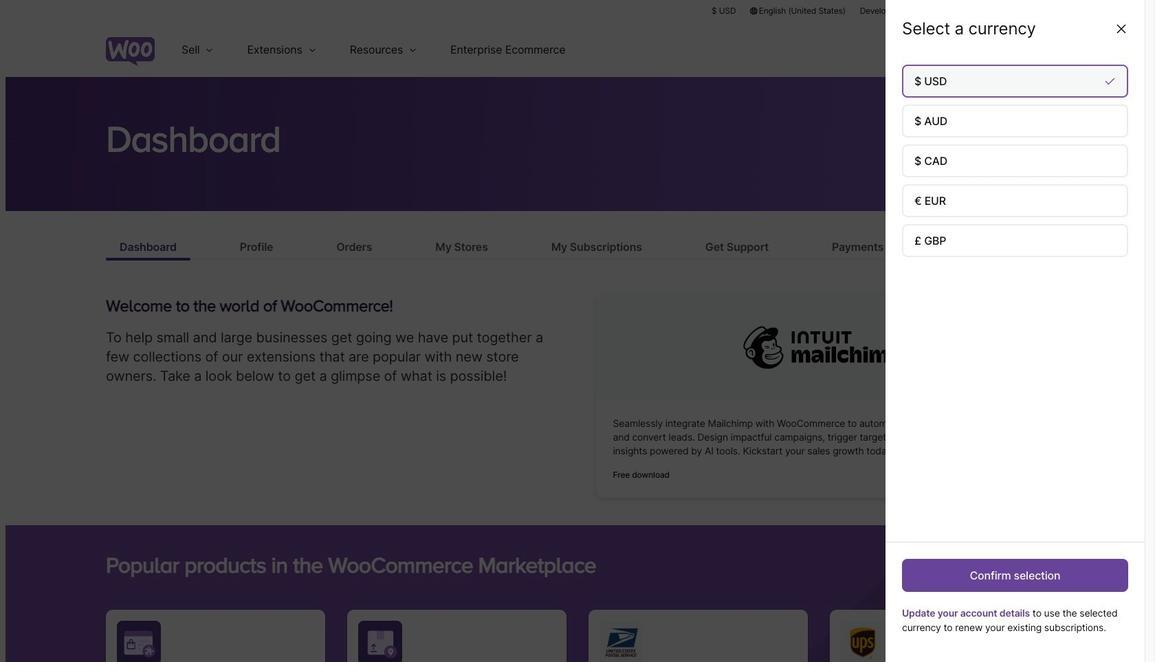 Task type: locate. For each thing, give the bounding box(es) containing it.
service navigation menu element
[[968, 27, 1049, 72]]

open account menu image
[[1027, 39, 1049, 61]]



Task type: describe. For each thing, give the bounding box(es) containing it.
search image
[[992, 39, 1014, 61]]

close selector image
[[1115, 22, 1129, 36]]



Task type: vqa. For each thing, say whether or not it's contained in the screenshot.
Configuration
no



